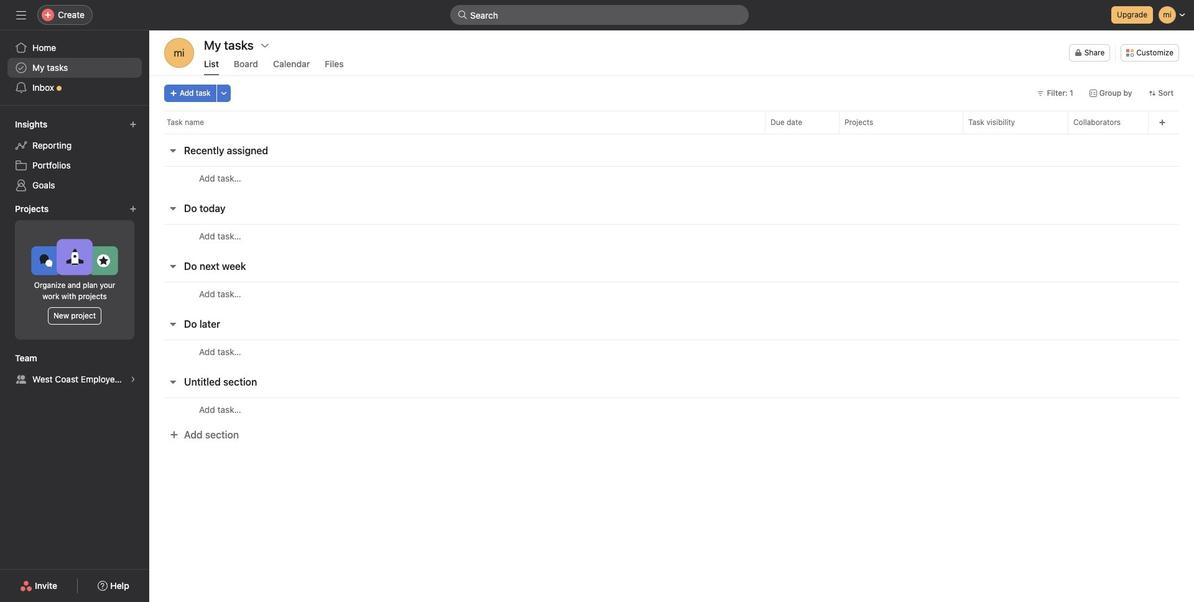 Task type: vqa. For each thing, say whether or not it's contained in the screenshot.
the Global element
yes



Task type: locate. For each thing, give the bounding box(es) containing it.
collapse task list for this group image
[[168, 203, 178, 213], [168, 261, 178, 271]]

2 collapse task list for this group image from the top
[[168, 261, 178, 271]]

view profile settings image
[[164, 38, 194, 68]]

projects element
[[0, 198, 149, 347]]

add field image
[[1159, 119, 1167, 126]]

show options image
[[260, 40, 270, 50]]

1 collapse task list for this group image from the top
[[168, 146, 178, 156]]

2 vertical spatial collapse task list for this group image
[[168, 377, 178, 387]]

1 vertical spatial collapse task list for this group image
[[168, 261, 178, 271]]

new project or portfolio image
[[129, 205, 137, 213]]

collapse task list for this group image
[[168, 146, 178, 156], [168, 319, 178, 329], [168, 377, 178, 387]]

1 vertical spatial collapse task list for this group image
[[168, 319, 178, 329]]

Search tasks, projects, and more text field
[[450, 5, 749, 25]]

0 vertical spatial collapse task list for this group image
[[168, 203, 178, 213]]

see details, west coast employees 2 image
[[129, 376, 137, 383]]

2 collapse task list for this group image from the top
[[168, 319, 178, 329]]

global element
[[0, 30, 149, 105]]

0 vertical spatial collapse task list for this group image
[[168, 146, 178, 156]]

row
[[149, 111, 1195, 134], [164, 133, 1180, 134], [149, 166, 1195, 190], [149, 224, 1195, 248], [149, 282, 1195, 305], [149, 340, 1195, 363], [149, 398, 1195, 421]]

None field
[[450, 5, 749, 25]]



Task type: describe. For each thing, give the bounding box(es) containing it.
insights element
[[0, 113, 149, 198]]

hide sidebar image
[[16, 10, 26, 20]]

teams element
[[0, 347, 149, 392]]

1 collapse task list for this group image from the top
[[168, 203, 178, 213]]

3 collapse task list for this group image from the top
[[168, 377, 178, 387]]

new insights image
[[129, 121, 137, 128]]

prominent image
[[458, 10, 468, 20]]

more actions image
[[220, 90, 227, 97]]



